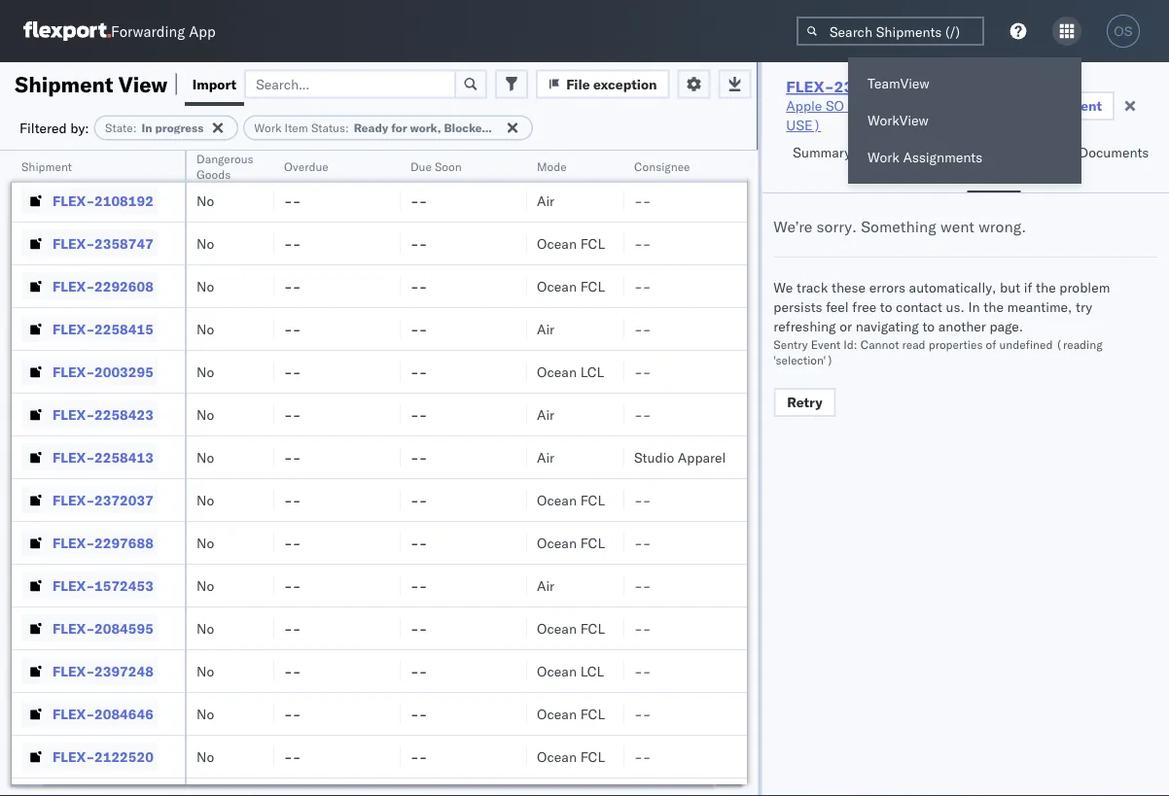 Task type: describe. For each thing, give the bounding box(es) containing it.
flex- for 2003295
[[53, 363, 94, 380]]

retry
[[787, 394, 823, 411]]

ocean fcl for flex-2297688
[[537, 535, 605, 552]]

flex-2292608 button
[[21, 273, 157, 300]]

fcl for flex-2292608
[[580, 278, 605, 295]]

due soon
[[410, 159, 462, 174]]

2122520
[[94, 749, 154, 766]]

flex-2292608
[[53, 278, 154, 295]]

id:
[[844, 337, 858, 352]]

flex- for 2292608
[[53, 278, 94, 295]]

no for flex-2122520
[[196, 749, 214, 766]]

ocean fcl for flex-2372037
[[537, 492, 605, 509]]

air for flex-2258413
[[537, 449, 555, 466]]

state : in progress
[[105, 121, 204, 135]]

os
[[1114, 24, 1133, 38]]

os button
[[1101, 9, 1146, 53]]

flex- for 2084595
[[53, 620, 94, 637]]

work,
[[410, 121, 441, 135]]

event
[[811, 337, 841, 352]]

1 vertical spatial to
[[923, 318, 935, 335]]

dangerous goods button
[[187, 147, 267, 182]]

flex- for 2258415
[[53, 321, 94, 338]]

blocked,
[[444, 121, 493, 135]]

teamview link
[[848, 65, 1082, 102]]

ocean for 2084595
[[537, 620, 577, 637]]

air for flex-2258415
[[537, 321, 555, 338]]

flex- for 2372037
[[53, 492, 94, 509]]

navigating
[[856, 318, 919, 335]]

flex-2258413 button
[[21, 444, 157, 471]]

studio
[[634, 449, 674, 466]]

ocean for 2397337
[[537, 149, 577, 166]]

if
[[1024, 279, 1032, 296]]

flex-2397248 button
[[21, 658, 157, 685]]

ocean fcl for flex-2122520
[[537, 749, 605, 766]]

flex- for 1572453
[[53, 577, 94, 594]]

flex- for 2258413
[[53, 449, 94, 466]]

no for flex-2397248
[[196, 663, 214, 680]]

flex-2372037
[[53, 492, 154, 509]]

fcl for flex-2084646
[[580, 706, 605, 723]]

ocean for 2397248
[[537, 663, 577, 680]]

work button
[[863, 135, 912, 193]]

mode
[[537, 159, 567, 174]]

fcl for flex-2084595
[[580, 620, 605, 637]]

view inside button
[[1012, 97, 1044, 114]]

work item status : ready for work, blocked, in progress
[[254, 121, 558, 135]]

something
[[861, 217, 937, 236]]

flex-2297688
[[53, 535, 154, 552]]

free
[[852, 299, 877, 316]]

view as client
[[1012, 97, 1102, 114]]

2297688
[[94, 535, 154, 552]]

work assignments link
[[848, 139, 1082, 176]]

2003295
[[94, 363, 154, 380]]

flex- for 2397248
[[53, 663, 94, 680]]

due
[[410, 159, 432, 174]]

flex-1572453
[[53, 577, 154, 594]]

flex-2258415 button
[[21, 316, 157, 343]]

fcl for flex-2372037
[[580, 492, 605, 509]]

(do
[[898, 97, 927, 114]]

documents button
[[1071, 135, 1161, 193]]

client order
[[920, 144, 957, 180]]

no for flex-2372037
[[196, 492, 214, 509]]

1 progress from the left
[[155, 121, 204, 135]]

flex-2084595 button
[[21, 615, 157, 642]]

flex-2397337
[[53, 149, 154, 166]]

client
[[1065, 97, 1102, 114]]

cannot read properties of undefined (reading 'selection')
[[774, 337, 1103, 367]]

summary button
[[785, 135, 863, 193]]

ocean for 2358747
[[537, 235, 577, 252]]

1 vertical spatial the
[[984, 299, 1004, 316]]

ocean lcl for flex-2003295
[[537, 363, 604, 380]]

2372037
[[94, 492, 154, 509]]

flex-2108192
[[53, 192, 154, 209]]

2 : from the left
[[345, 121, 349, 135]]

flex-2372037 button
[[21, 487, 157, 514]]

flex- for 2258423
[[53, 406, 94, 423]]

these
[[832, 279, 866, 296]]

no for flex-2292608
[[196, 278, 214, 295]]

we track these errors automatically, but if the problem persists feel free to contact us. in the meantime, try refreshing or navigating to another page.
[[774, 279, 1110, 335]]

wrong.
[[979, 217, 1026, 236]]

flex-2358747 button
[[21, 230, 157, 257]]

went
[[941, 217, 975, 236]]

lcl for flex-2003295
[[580, 363, 604, 380]]

'selection')
[[774, 353, 833, 367]]

2258415
[[94, 321, 154, 338]]

mode button
[[527, 155, 605, 174]]

air for flex-2258423
[[537, 406, 555, 423]]

1 horizontal spatial in
[[496, 121, 507, 135]]

work for assignments
[[868, 149, 900, 166]]

overdue
[[284, 159, 328, 174]]

2397337
[[94, 149, 154, 166]]

contact
[[896, 299, 942, 316]]

consignee
[[634, 159, 690, 174]]

2358747
[[94, 235, 154, 252]]

flex-2258413
[[53, 449, 154, 466]]

flex- for 2297688
[[53, 535, 94, 552]]

apple so storage (do not use)
[[786, 97, 957, 134]]

errors
[[869, 279, 906, 296]]

0 vertical spatial to
[[880, 299, 892, 316]]

by:
[[70, 119, 89, 136]]

refreshing
[[774, 318, 836, 335]]

flex- for 2358747
[[53, 235, 94, 252]]

(reading
[[1056, 337, 1103, 352]]

flex- for 2329631
[[786, 77, 834, 96]]

us.
[[946, 299, 965, 316]]

flex-2397337 button
[[21, 144, 157, 172]]

2108192
[[94, 192, 154, 209]]

flex- for 2108192
[[53, 192, 94, 209]]

ocean lcl for flex-2397337
[[537, 149, 604, 166]]

air for flex-1572453
[[537, 577, 555, 594]]

apparel
[[678, 449, 726, 466]]

resize handle column header for consignee
[[728, 151, 751, 797]]

2084595
[[94, 620, 154, 637]]

route button
[[967, 135, 1021, 193]]

flex-2329631
[[786, 77, 902, 96]]

shipment for shipment
[[21, 159, 72, 174]]

we're
[[774, 217, 813, 236]]

flex-2108192 button
[[21, 187, 157, 214]]

sentry
[[774, 337, 808, 352]]

no for flex-2297688
[[196, 535, 214, 552]]

route
[[975, 144, 1013, 161]]

try
[[1076, 299, 1093, 316]]



Task type: vqa. For each thing, say whether or not it's contained in the screenshot.


Task type: locate. For each thing, give the bounding box(es) containing it.
lcl for flex-2397248
[[580, 663, 604, 680]]

dangerous goods
[[196, 151, 253, 181]]

flex- down 'flex-2108192' button
[[53, 235, 94, 252]]

persists
[[774, 299, 823, 316]]

1 horizontal spatial view
[[1012, 97, 1044, 114]]

in inside we track these errors automatically, but if the problem persists feel free to contact us. in the meantime, try refreshing or navigating to another page.
[[968, 299, 980, 316]]

import button
[[185, 62, 244, 106]]

5 ocean from the top
[[537, 492, 577, 509]]

progress up "mode"
[[509, 121, 558, 135]]

flex-2122520 button
[[21, 744, 157, 771]]

to down contact
[[923, 318, 935, 335]]

Search... text field
[[244, 70, 456, 99]]

forwarding
[[111, 22, 185, 40]]

meantime,
[[1007, 299, 1072, 316]]

shipment up filtered by:
[[15, 71, 113, 97]]

order
[[920, 163, 955, 180]]

in right blocked, at the top left of the page
[[496, 121, 507, 135]]

in
[[141, 121, 152, 135], [496, 121, 507, 135], [968, 299, 980, 316]]

4 fcl from the top
[[580, 535, 605, 552]]

flex-2258423
[[53, 406, 154, 423]]

ocean fcl for flex-2292608
[[537, 278, 605, 295]]

of
[[986, 337, 996, 352]]

flexport. image
[[23, 21, 111, 41]]

studio apparel
[[634, 449, 726, 466]]

7 ocean from the top
[[537, 620, 577, 637]]

flex- down shipment button at the left
[[53, 192, 94, 209]]

flex- down "flex-1572453" button
[[53, 620, 94, 637]]

4 ocean fcl from the top
[[537, 535, 605, 552]]

apple
[[786, 97, 822, 114]]

no for flex-2397337
[[196, 149, 214, 166]]

file exception
[[566, 75, 657, 92]]

progress
[[155, 121, 204, 135], [509, 121, 558, 135]]

flex- down the flex-2258413 button
[[53, 492, 94, 509]]

fcl for flex-2358747
[[580, 235, 605, 252]]

5 resize handle column header from the left
[[601, 151, 624, 797]]

read
[[902, 337, 926, 352]]

shipment for shipment view
[[15, 71, 113, 97]]

flex- down flex-2258415 button
[[53, 363, 94, 380]]

in right state
[[141, 121, 152, 135]]

ocean fcl for flex-2084646
[[537, 706, 605, 723]]

0 horizontal spatial view
[[118, 71, 168, 97]]

lcl for flex-2397337
[[580, 149, 604, 166]]

client order button
[[912, 135, 967, 193]]

0 horizontal spatial progress
[[155, 121, 204, 135]]

lcl
[[580, 149, 604, 166], [580, 363, 604, 380], [580, 663, 604, 680]]

forwarding app link
[[23, 21, 216, 41]]

2 resize handle column header from the left
[[251, 151, 274, 797]]

6 resize handle column header from the left
[[728, 151, 751, 797]]

feel
[[826, 299, 849, 316]]

flex- down flex-2358747 button
[[53, 278, 94, 295]]

flex- up apple
[[786, 77, 834, 96]]

fcl for flex-2297688
[[580, 535, 605, 552]]

flex- down flex-2297688 button
[[53, 577, 94, 594]]

ocean lcl for flex-2397248
[[537, 663, 604, 680]]

view left as
[[1012, 97, 1044, 114]]

flex-2297688 button
[[21, 530, 157, 557]]

flex- down by:
[[53, 149, 94, 166]]

no for flex-1572453
[[196, 577, 214, 594]]

flex-2003295
[[53, 363, 154, 380]]

2 fcl from the top
[[580, 278, 605, 295]]

Search Shipments (/) text field
[[797, 17, 984, 46]]

6 ocean from the top
[[537, 535, 577, 552]]

8 no from the top
[[196, 449, 214, 466]]

no for flex-2108192
[[196, 192, 214, 209]]

ocean for 2292608
[[537, 278, 577, 295]]

7 ocean fcl from the top
[[537, 749, 605, 766]]

flex- down the flex-2003295 button
[[53, 406, 94, 423]]

no for flex-2084646
[[196, 706, 214, 723]]

5 air from the top
[[537, 577, 555, 594]]

0 vertical spatial the
[[1036, 279, 1056, 296]]

7 fcl from the top
[[580, 749, 605, 766]]

resize handle column header for dangerous goods
[[251, 151, 274, 797]]

2 air from the top
[[537, 321, 555, 338]]

air for flex-2108192
[[537, 192, 555, 209]]

3 air from the top
[[537, 406, 555, 423]]

1 vertical spatial lcl
[[580, 363, 604, 380]]

0 horizontal spatial the
[[984, 299, 1004, 316]]

2 horizontal spatial in
[[968, 299, 980, 316]]

1 ocean lcl from the top
[[537, 149, 604, 166]]

2 vertical spatial lcl
[[580, 663, 604, 680]]

flex-2084646
[[53, 706, 154, 723]]

air
[[537, 192, 555, 209], [537, 321, 555, 338], [537, 406, 555, 423], [537, 449, 555, 466], [537, 577, 555, 594]]

status
[[311, 121, 345, 135]]

--
[[284, 149, 301, 166], [410, 149, 427, 166], [634, 149, 651, 166], [284, 192, 301, 209], [410, 192, 427, 209], [634, 192, 651, 209], [284, 235, 301, 252], [410, 235, 427, 252], [634, 235, 651, 252], [284, 278, 301, 295], [410, 278, 427, 295], [634, 278, 651, 295], [284, 321, 301, 338], [410, 321, 427, 338], [634, 321, 651, 338], [284, 363, 301, 380], [410, 363, 427, 380], [634, 363, 651, 380], [284, 406, 301, 423], [410, 406, 427, 423], [634, 406, 651, 423], [284, 449, 301, 466], [410, 449, 427, 466], [284, 492, 301, 509], [410, 492, 427, 509], [634, 492, 651, 509], [284, 535, 301, 552], [410, 535, 427, 552], [634, 535, 651, 552], [284, 577, 301, 594], [410, 577, 427, 594], [634, 577, 651, 594], [284, 620, 301, 637], [410, 620, 427, 637], [634, 620, 651, 637], [284, 663, 301, 680], [410, 663, 427, 680], [634, 663, 651, 680], [284, 706, 301, 723], [410, 706, 427, 723], [634, 706, 651, 723], [284, 749, 301, 766], [410, 749, 427, 766], [634, 749, 651, 766]]

12 no from the top
[[196, 620, 214, 637]]

view up state : in progress at left top
[[118, 71, 168, 97]]

work inside button
[[871, 144, 903, 161]]

ocean lcl
[[537, 149, 604, 166], [537, 363, 604, 380], [537, 663, 604, 680]]

no for flex-2258423
[[196, 406, 214, 423]]

flex-2122520
[[53, 749, 154, 766]]

in right us.
[[968, 299, 980, 316]]

ocean for 2372037
[[537, 492, 577, 509]]

ocean
[[537, 149, 577, 166], [537, 235, 577, 252], [537, 278, 577, 295], [537, 363, 577, 380], [537, 492, 577, 509], [537, 535, 577, 552], [537, 620, 577, 637], [537, 663, 577, 680], [537, 706, 577, 723], [537, 749, 577, 766]]

work for item
[[254, 121, 282, 135]]

5 no from the top
[[196, 321, 214, 338]]

retry button
[[774, 388, 836, 417]]

cannot
[[861, 337, 899, 352]]

fcl
[[580, 235, 605, 252], [580, 278, 605, 295], [580, 492, 605, 509], [580, 535, 605, 552], [580, 620, 605, 637], [580, 706, 605, 723], [580, 749, 605, 766]]

14 no from the top
[[196, 706, 214, 723]]

0 vertical spatial ocean lcl
[[537, 149, 604, 166]]

file
[[566, 75, 590, 92]]

6 ocean fcl from the top
[[537, 706, 605, 723]]

2292608
[[94, 278, 154, 295]]

flex- down 'flex-2397248' button
[[53, 706, 94, 723]]

state
[[105, 121, 133, 135]]

use)
[[786, 117, 821, 134]]

1 ocean fcl from the top
[[537, 235, 605, 252]]

5 fcl from the top
[[580, 620, 605, 637]]

no for flex-2084595
[[196, 620, 214, 637]]

5 ocean fcl from the top
[[537, 620, 605, 637]]

3 ocean fcl from the top
[[537, 492, 605, 509]]

3 fcl from the top
[[580, 492, 605, 509]]

1 ocean from the top
[[537, 149, 577, 166]]

1 vertical spatial ocean lcl
[[537, 363, 604, 380]]

resize handle column header for shipment
[[161, 151, 185, 797]]

or
[[840, 318, 852, 335]]

work
[[254, 121, 282, 135], [871, 144, 903, 161], [868, 149, 900, 166]]

2 no from the top
[[196, 192, 214, 209]]

3 ocean lcl from the top
[[537, 663, 604, 680]]

10 ocean from the top
[[537, 749, 577, 766]]

flex-2397248
[[53, 663, 154, 680]]

4 ocean from the top
[[537, 363, 577, 380]]

: left ready in the left of the page
[[345, 121, 349, 135]]

workview link
[[848, 102, 1082, 139]]

2258413
[[94, 449, 154, 466]]

import
[[192, 75, 237, 92]]

flex- for 2084646
[[53, 706, 94, 723]]

3 lcl from the top
[[580, 663, 604, 680]]

no for flex-2003295
[[196, 363, 214, 380]]

resize handle column header
[[161, 151, 185, 797], [251, 151, 274, 797], [377, 151, 401, 797], [504, 151, 527, 797], [601, 151, 624, 797], [728, 151, 751, 797]]

problem
[[1060, 279, 1110, 296]]

exception
[[593, 75, 657, 92]]

teamview
[[868, 75, 930, 92]]

shipment down filtered
[[21, 159, 72, 174]]

ocean for 2122520
[[537, 749, 577, 766]]

flex- down flex-2292608 button
[[53, 321, 94, 338]]

0 horizontal spatial in
[[141, 121, 152, 135]]

flex- down flex-2084646 button
[[53, 749, 94, 766]]

so
[[826, 97, 844, 114]]

0 vertical spatial shipment
[[15, 71, 113, 97]]

flex- for 2122520
[[53, 749, 94, 766]]

2 lcl from the top
[[580, 363, 604, 380]]

summary
[[793, 144, 851, 161]]

1 resize handle column header from the left
[[161, 151, 185, 797]]

1 horizontal spatial to
[[923, 318, 935, 335]]

7 no from the top
[[196, 406, 214, 423]]

ocean for 2297688
[[537, 535, 577, 552]]

work assignments
[[868, 149, 983, 166]]

: up 2397337
[[133, 121, 137, 135]]

11 no from the top
[[196, 577, 214, 594]]

view as client button
[[982, 91, 1115, 121]]

the up page.
[[984, 299, 1004, 316]]

2084646
[[94, 706, 154, 723]]

undefined
[[999, 337, 1053, 352]]

0 horizontal spatial to
[[880, 299, 892, 316]]

flex- for 2397337
[[53, 149, 94, 166]]

flex-2003295 button
[[21, 358, 157, 386]]

2 ocean lcl from the top
[[537, 363, 604, 380]]

as
[[1047, 97, 1062, 114]]

ocean fcl for flex-2084595
[[537, 620, 605, 637]]

shipment button
[[12, 155, 165, 174]]

2 ocean fcl from the top
[[537, 278, 605, 295]]

the right if
[[1036, 279, 1056, 296]]

1 lcl from the top
[[580, 149, 604, 166]]

1 no from the top
[[196, 149, 214, 166]]

flex- down flex-2372037 button at left
[[53, 535, 94, 552]]

the
[[1036, 279, 1056, 296], [984, 299, 1004, 316]]

to up navigating
[[880, 299, 892, 316]]

apple so storage (do not use) link
[[786, 96, 982, 135]]

6 no from the top
[[196, 363, 214, 380]]

3 ocean from the top
[[537, 278, 577, 295]]

0 horizontal spatial :
[[133, 121, 137, 135]]

4 air from the top
[[537, 449, 555, 466]]

ocean for 2084646
[[537, 706, 577, 723]]

1 horizontal spatial progress
[[509, 121, 558, 135]]

automatically,
[[909, 279, 996, 296]]

6 fcl from the top
[[580, 706, 605, 723]]

flex- down flex-2084595 button
[[53, 663, 94, 680]]

2 ocean from the top
[[537, 235, 577, 252]]

15 no from the top
[[196, 749, 214, 766]]

3 no from the top
[[196, 235, 214, 252]]

to
[[880, 299, 892, 316], [923, 318, 935, 335]]

1 vertical spatial shipment
[[21, 159, 72, 174]]

10 no from the top
[[196, 535, 214, 552]]

4 no from the top
[[196, 278, 214, 295]]

9 no from the top
[[196, 492, 214, 509]]

3 resize handle column header from the left
[[377, 151, 401, 797]]

1 horizontal spatial the
[[1036, 279, 1056, 296]]

9 ocean from the top
[[537, 706, 577, 723]]

workview
[[868, 112, 929, 129]]

13 no from the top
[[196, 663, 214, 680]]

no for flex-2358747
[[196, 235, 214, 252]]

1 horizontal spatial :
[[345, 121, 349, 135]]

flex-
[[786, 77, 834, 96], [53, 149, 94, 166], [53, 192, 94, 209], [53, 235, 94, 252], [53, 278, 94, 295], [53, 321, 94, 338], [53, 363, 94, 380], [53, 406, 94, 423], [53, 449, 94, 466], [53, 492, 94, 509], [53, 535, 94, 552], [53, 577, 94, 594], [53, 620, 94, 637], [53, 663, 94, 680], [53, 706, 94, 723], [53, 749, 94, 766]]

2 vertical spatial ocean lcl
[[537, 663, 604, 680]]

sentry event id:
[[774, 337, 861, 352]]

dangerous
[[196, 151, 253, 166]]

flex- down flex-2258423 button
[[53, 449, 94, 466]]

no for flex-2258413
[[196, 449, 214, 466]]

0 vertical spatial lcl
[[580, 149, 604, 166]]

8 ocean from the top
[[537, 663, 577, 680]]

flex-2329631 link
[[786, 77, 902, 96]]

resize handle column header for mode
[[601, 151, 624, 797]]

we're sorry. something went wrong.
[[774, 217, 1026, 236]]

shipment inside button
[[21, 159, 72, 174]]

forwarding app
[[111, 22, 216, 40]]

2329631
[[834, 77, 902, 96]]

ocean for 2003295
[[537, 363, 577, 380]]

fcl for flex-2122520
[[580, 749, 605, 766]]

:
[[133, 121, 137, 135], [345, 121, 349, 135]]

no for flex-2258415
[[196, 321, 214, 338]]

properties
[[929, 337, 983, 352]]

view
[[118, 71, 168, 97], [1012, 97, 1044, 114]]

documents
[[1079, 144, 1149, 161]]

1 : from the left
[[133, 121, 137, 135]]

4 resize handle column header from the left
[[504, 151, 527, 797]]

1 fcl from the top
[[580, 235, 605, 252]]

2258423
[[94, 406, 154, 423]]

ocean fcl for flex-2358747
[[537, 235, 605, 252]]

progress up the dangerous
[[155, 121, 204, 135]]

1 air from the top
[[537, 192, 555, 209]]

but
[[1000, 279, 1021, 296]]

track
[[797, 279, 828, 296]]

2397248
[[94, 663, 154, 680]]

2 progress from the left
[[509, 121, 558, 135]]



